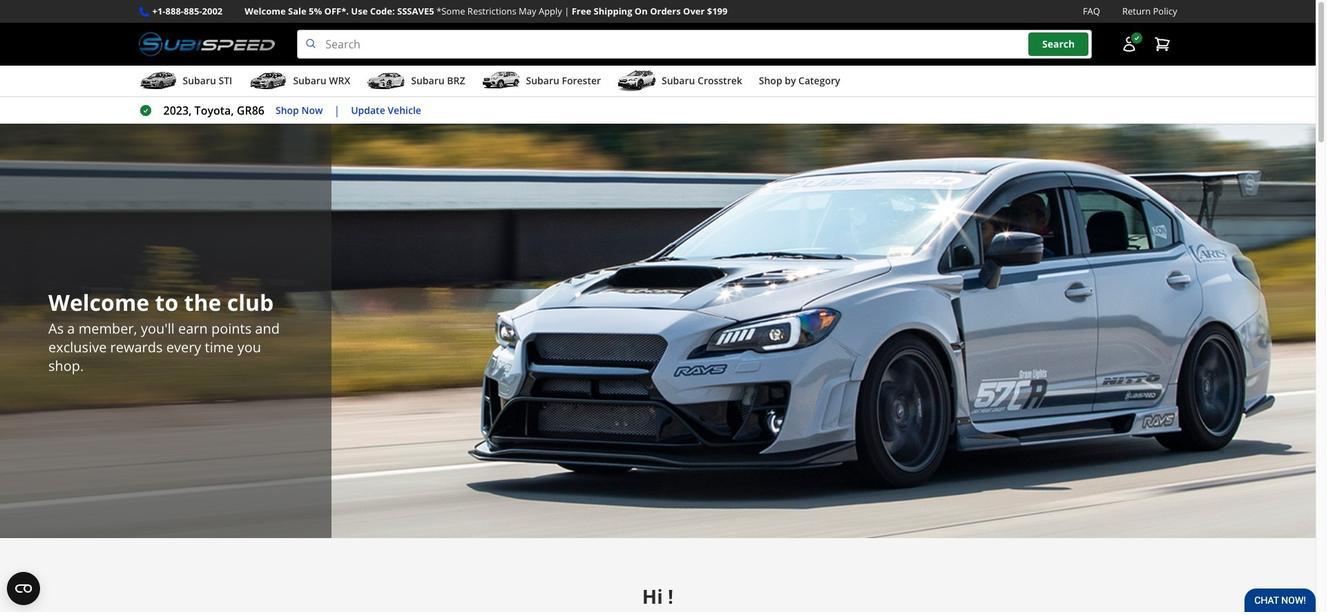 Task type: vqa. For each thing, say whether or not it's contained in the screenshot.
a subaru WRX Thumbnail Image
yes



Task type: describe. For each thing, give the bounding box(es) containing it.
a subaru sti thumbnail image image
[[139, 71, 177, 91]]



Task type: locate. For each thing, give the bounding box(es) containing it.
a subaru wrx thumbnail image image
[[249, 71, 288, 91]]

open widget image
[[7, 572, 40, 605]]

search input field
[[297, 30, 1092, 59]]

a subaru forester thumbnail image image
[[482, 71, 521, 91]]

a subaru crosstrek thumbnail image image
[[618, 71, 657, 91]]

subispeed logo image
[[139, 30, 275, 59]]

button image
[[1121, 36, 1138, 53]]

heading
[[48, 287, 283, 319]]

a subaru brz thumbnail image image
[[367, 71, 406, 91]]



